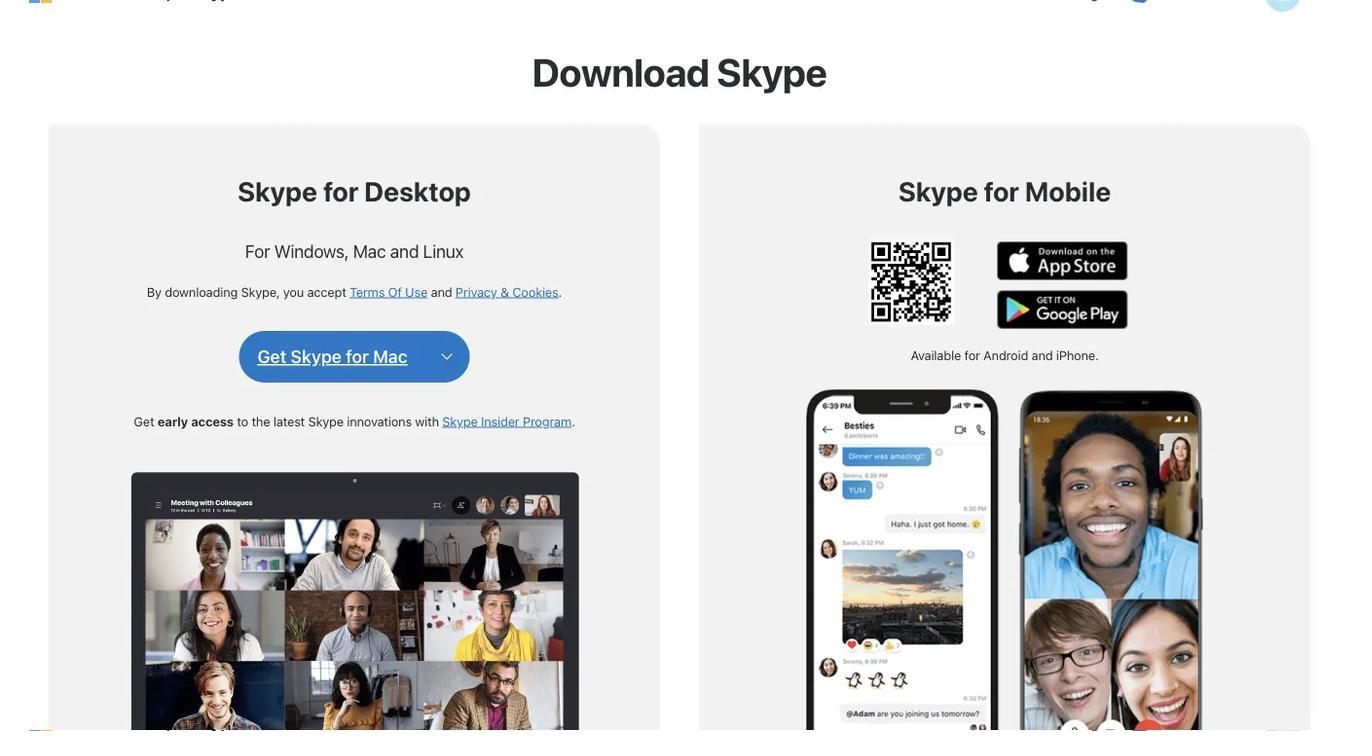Task type: vqa. For each thing, say whether or not it's contained in the screenshot.
the too.
no



Task type: locate. For each thing, give the bounding box(es) containing it.
and for for windows, mac and linux
[[390, 241, 419, 261]]

0 vertical spatial get
[[257, 346, 287, 367]]

2 vertical spatial and
[[1032, 348, 1053, 363]]

for up the for windows, mac and linux
[[323, 175, 359, 207]]

accept
[[307, 284, 346, 299]]

of
[[388, 284, 402, 299]]

0 horizontal spatial get
[[134, 414, 154, 428]]

for for skype for desktop
[[323, 175, 359, 207]]

 link
[[1129, 0, 1148, 3]]

0 vertical spatial .
[[559, 284, 562, 299]]

. right insider
[[572, 414, 575, 428]]

mac up terms
[[353, 241, 386, 261]]

get for get early access to the latest skype innovations with skype insider program .
[[134, 414, 154, 428]]

0 vertical spatial and
[[390, 241, 419, 261]]

for left mobile
[[984, 175, 1020, 207]]

for for skype for mobile
[[984, 175, 1020, 207]]

and right use
[[431, 284, 452, 299]]

innovations
[[347, 414, 412, 428]]

iphone.
[[1056, 348, 1099, 363]]

. for skype insider program
[[572, 414, 575, 428]]

get left "early"
[[134, 414, 154, 428]]

1 horizontal spatial .
[[572, 414, 575, 428]]

and
[[390, 241, 419, 261], [431, 284, 452, 299], [1032, 348, 1053, 363]]

2 horizontal spatial and
[[1032, 348, 1053, 363]]

and left iphone.
[[1032, 348, 1053, 363]]

mac
[[353, 241, 386, 261], [373, 346, 408, 367]]

linux
[[423, 241, 464, 261]]

insider
[[481, 414, 520, 428]]

get
[[257, 346, 287, 367], [134, 414, 154, 428]]

get up the in the left of the page
[[257, 346, 287, 367]]

skype
[[717, 49, 827, 95], [238, 175, 318, 207], [899, 175, 978, 207], [291, 346, 342, 367], [308, 414, 344, 428], [442, 414, 478, 428]]

0 horizontal spatial .
[[559, 284, 562, 299]]

0 vertical spatial mac
[[353, 241, 386, 261]]

. right & on the top of the page
[[559, 284, 562, 299]]

menu bar
[[6, 0, 1325, 70]]

1 horizontal spatial get
[[257, 346, 287, 367]]

1 vertical spatial get
[[134, 414, 154, 428]]

get for get skype for mac
[[257, 346, 287, 367]]

privacy
[[456, 284, 497, 299]]

for
[[323, 175, 359, 207], [984, 175, 1020, 207], [346, 346, 369, 367], [965, 348, 980, 363]]

.
[[559, 284, 562, 299], [572, 414, 575, 428]]

available for android and iphone.
[[911, 348, 1099, 363]]

for left android
[[965, 348, 980, 363]]

get early access to the latest skype innovations with skype insider program .
[[134, 414, 575, 428]]

0 horizontal spatial and
[[390, 241, 419, 261]]

for for available for android and iphone.
[[965, 348, 980, 363]]

available
[[911, 348, 961, 363]]

to
[[237, 414, 248, 428]]

desktop
[[364, 175, 471, 207]]

skype insider program link
[[442, 414, 572, 428]]

windows,
[[274, 241, 349, 261]]

1 vertical spatial and
[[431, 284, 452, 299]]

and left linux at the top
[[390, 241, 419, 261]]

cookies
[[513, 284, 559, 299]]

mac down terms of use link
[[373, 346, 408, 367]]

1 vertical spatial .
[[572, 414, 575, 428]]



Task type: describe. For each thing, give the bounding box(es) containing it.
microsoft image
[[29, 0, 134, 3]]

skype for desktop
[[238, 175, 471, 207]]

mobile
[[1025, 175, 1111, 207]]

skype for mobile
[[899, 175, 1111, 207]]

terms
[[350, 284, 385, 299]]

the
[[252, 414, 270, 428]]

download skype through qr code image
[[869, 240, 954, 325]]

download skype
[[532, 49, 827, 95]]

1 vertical spatial mac
[[373, 346, 408, 367]]

downloading
[[165, 284, 238, 299]]

&
[[501, 284, 509, 299]]

for up get early access to the latest skype innovations with skype insider program .
[[346, 346, 369, 367]]

for windows, mac and linux
[[245, 241, 464, 261]]

download on the appstore image
[[997, 242, 1128, 280]]

. for privacy & cookies
[[559, 284, 562, 299]]

terms of use link
[[350, 284, 428, 299]]

download
[[532, 49, 709, 95]]

and for available for android and iphone.
[[1032, 348, 1053, 363]]

with
[[415, 414, 439, 428]]

by
[[147, 284, 162, 299]]

latest
[[273, 414, 305, 428]]

1 horizontal spatial and
[[431, 284, 452, 299]]

get skype for mac link
[[257, 345, 408, 369]]

get skype for mac
[[257, 346, 408, 367]]

early
[[158, 414, 188, 428]]

use
[[405, 284, 428, 299]]

skype inside get skype for mac link
[[291, 346, 342, 367]]

skype,
[[241, 284, 280, 299]]

for
[[245, 241, 270, 261]]

android
[[984, 348, 1029, 363]]

skype on mobile device image
[[806, 383, 1204, 731]]

you
[[283, 284, 304, 299]]

get it on google play image
[[997, 290, 1128, 329]]

by downloading skype, you accept terms of use and privacy & cookies .
[[147, 284, 562, 299]]

access
[[191, 414, 234, 428]]

privacy & cookies link
[[456, 284, 559, 299]]

program
[[523, 414, 572, 428]]



